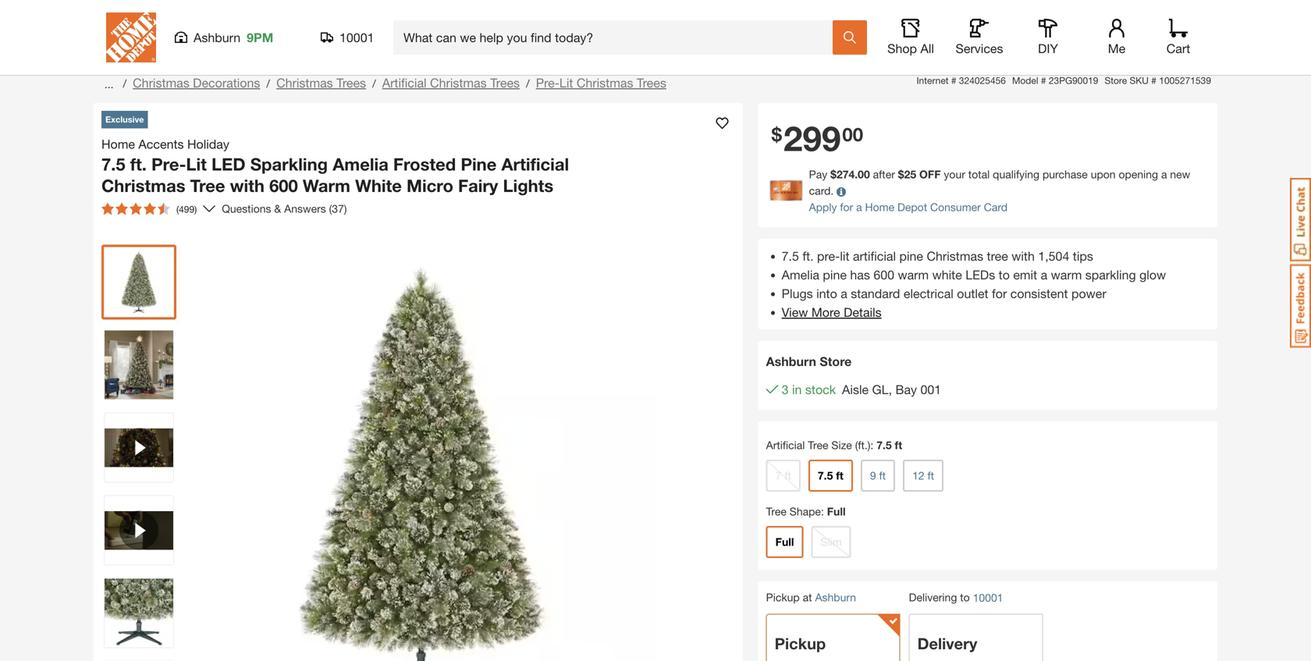 Task type: describe. For each thing, give the bounding box(es) containing it.
with inside home accents holiday 7.5 ft. pre-lit led sparkling amelia frosted pine artificial christmas tree with 600 warm white micro fairy lights
[[230, 175, 265, 196]]

10001 button
[[321, 30, 375, 45]]

services
[[956, 41, 1004, 56]]

amelia inside home accents holiday 7.5 ft. pre-lit led sparkling amelia frosted pine artificial christmas tree with 600 warm white micro fairy lights
[[333, 154, 389, 175]]

home inside home accents holiday 7.5 ft. pre-lit led sparkling amelia frosted pine artificial christmas tree with 600 warm white micro fairy lights
[[102, 137, 135, 151]]

274.00
[[837, 168, 870, 181]]

internet
[[917, 75, 949, 86]]

apply for a home depot consumer card
[[809, 201, 1008, 213]]

christmas trees link
[[276, 75, 366, 90]]

exclusive
[[105, 114, 144, 125]]

tree inside home accents holiday 7.5 ft. pre-lit led sparkling amelia frosted pine artificial christmas tree with 600 warm white micro fairy lights
[[190, 175, 225, 196]]

2 horizontal spatial $
[[899, 168, 905, 181]]

power
[[1072, 286, 1107, 301]]

(499)
[[176, 204, 197, 215]]

299
[[784, 117, 841, 158]]

home accents holiday link
[[102, 135, 236, 153]]

a right emit
[[1041, 267, 1048, 282]]

shop all button
[[886, 19, 936, 56]]

ashburn for ashburn store
[[766, 354, 817, 369]]

10001 inside button
[[340, 30, 374, 45]]

1 vertical spatial :
[[821, 505, 824, 518]]

sparkling
[[1086, 267, 1137, 282]]

pre- inside ... / christmas decorations / christmas trees / artificial christmas trees / pre-lit christmas trees
[[536, 75, 560, 90]]

lit inside home accents holiday 7.5 ft. pre-lit led sparkling amelia frosted pine artificial christmas tree with 600 warm white micro fairy lights
[[186, 154, 207, 175]]

in
[[793, 382, 802, 397]]

ft right (ft.)
[[895, 439, 903, 452]]

... / christmas decorations / christmas trees / artificial christmas trees / pre-lit christmas trees
[[102, 75, 667, 91]]

1 trees from the left
[[337, 75, 366, 90]]

pay
[[809, 168, 828, 181]]

2 # from the left
[[1041, 75, 1047, 86]]

micro
[[407, 175, 454, 196]]

card
[[984, 201, 1008, 213]]

led
[[212, 154, 246, 175]]

pine
[[461, 154, 497, 175]]

purchase
[[1043, 168, 1088, 181]]

christmas inside home accents holiday 7.5 ft. pre-lit led sparkling amelia frosted pine artificial christmas tree with 600 warm white micro fairy lights
[[102, 175, 185, 196]]

diy
[[1039, 41, 1059, 56]]

white
[[933, 267, 963, 282]]

What can we help you find today? search field
[[404, 21, 832, 54]]

9
[[870, 469, 877, 482]]

ft for 7 ft
[[785, 469, 792, 482]]

to inside 7.5 ft. pre-lit artificial pine christmas tree with 1,504 tips amelia pine has 600 warm white leds to emit a warm sparkling glow plugs into a standard electrical outlet for consistent power view more details
[[999, 267, 1010, 282]]

pickup at ashburn
[[766, 591, 857, 604]]

upon
[[1091, 168, 1116, 181]]

7 ft
[[776, 469, 792, 482]]

with inside 7.5 ft. pre-lit artificial pine christmas tree with 1,504 tips amelia pine has 600 warm white leds to emit a warm sparkling glow plugs into a standard electrical outlet for consistent power view more details
[[1012, 249, 1035, 263]]

lit inside ... / christmas decorations / christmas trees / artificial christmas trees / pre-lit christmas trees
[[560, 75, 573, 90]]

consistent
[[1011, 286, 1069, 301]]

for inside 7.5 ft. pre-lit artificial pine christmas tree with 1,504 tips amelia pine has 600 warm white leds to emit a warm sparkling glow plugs into a standard electrical outlet for consistent power view more details
[[992, 286, 1007, 301]]

1 horizontal spatial home
[[865, 201, 895, 213]]

new
[[1171, 168, 1191, 181]]

(499) link
[[95, 196, 216, 221]]

off
[[920, 168, 941, 181]]

white
[[355, 175, 402, 196]]

aisle gl, bay 001
[[842, 382, 942, 397]]

to inside delivering to 10001
[[961, 591, 970, 604]]

bay
[[896, 382, 917, 397]]

details
[[844, 305, 882, 320]]

tree shape : full
[[766, 505, 846, 518]]

a right into
[[841, 286, 848, 301]]

shop all
[[888, 41, 935, 56]]

2 horizontal spatial artificial
[[766, 439, 805, 452]]

7.5 ft
[[818, 469, 844, 482]]

... button
[[102, 73, 117, 95]]

aisle
[[842, 382, 869, 397]]

ft. inside home accents holiday 7.5 ft. pre-lit led sparkling amelia frosted pine artificial christmas tree with 600 warm white micro fairy lights
[[130, 154, 147, 175]]

home accents holiday pre lit christmas trees 23pg90019 e1.1 image
[[105, 331, 173, 399]]

3 / from the left
[[372, 77, 376, 90]]

full inside button
[[776, 536, 794, 548]]

sparkling
[[250, 154, 328, 175]]

12 ft button
[[903, 460, 944, 492]]

23pg90019
[[1049, 75, 1099, 86]]

00
[[843, 123, 864, 145]]

plugs
[[782, 286, 813, 301]]

1 / from the left
[[123, 77, 127, 90]]

lit
[[840, 249, 850, 263]]

artificial
[[853, 249, 896, 263]]

&
[[274, 202, 281, 215]]

ft for 12 ft
[[928, 469, 935, 482]]

the home depot logo image
[[106, 12, 156, 62]]

324025456
[[960, 75, 1006, 86]]

$ 299 00
[[772, 117, 864, 158]]

model
[[1013, 75, 1039, 86]]

1005271539
[[1160, 75, 1212, 86]]

ashburn button
[[815, 591, 857, 604]]

0 vertical spatial pine
[[900, 249, 924, 263]]

ashburn 9pm
[[194, 30, 273, 45]]

me
[[1109, 41, 1126, 56]]

questions & answers (37)
[[222, 202, 347, 215]]

1 horizontal spatial store
[[1105, 75, 1128, 86]]

size
[[832, 439, 852, 452]]

your
[[944, 168, 966, 181]]

7.5 right (ft.)
[[877, 439, 892, 452]]

diy button
[[1024, 19, 1074, 56]]

outlet
[[957, 286, 989, 301]]

view
[[782, 305, 808, 320]]

pickup button
[[766, 614, 901, 661]]

2 warm from the left
[[1051, 267, 1082, 282]]

12 ft
[[913, 469, 935, 482]]

accents
[[139, 137, 184, 151]]

lights
[[503, 175, 554, 196]]

opening
[[1119, 168, 1159, 181]]

stock
[[806, 382, 836, 397]]

frosted
[[393, 154, 456, 175]]

pre-
[[818, 249, 840, 263]]

a down 274.00
[[857, 201, 862, 213]]

emit
[[1014, 267, 1038, 282]]

2 / from the left
[[267, 77, 270, 90]]

10001 inside delivering to 10001
[[973, 591, 1004, 604]]



Task type: locate. For each thing, give the bounding box(es) containing it.
lit down the what can we help you find today? search field
[[560, 75, 573, 90]]

at
[[803, 591, 812, 604]]

pickup for pickup
[[775, 634, 826, 653]]

fairy
[[458, 175, 498, 196]]

pre- inside home accents holiday 7.5 ft. pre-lit led sparkling amelia frosted pine artificial christmas tree with 600 warm white micro fairy lights
[[151, 154, 186, 175]]

1 horizontal spatial to
[[999, 267, 1010, 282]]

pickup down at
[[775, 634, 826, 653]]

2 trees from the left
[[490, 75, 520, 90]]

0 horizontal spatial for
[[840, 201, 854, 213]]

0 vertical spatial 600
[[269, 175, 298, 196]]

services button
[[955, 19, 1005, 56]]

0 vertical spatial with
[[230, 175, 265, 196]]

1 horizontal spatial full
[[827, 505, 846, 518]]

3 in stock
[[782, 382, 836, 397]]

to left 10001 link
[[961, 591, 970, 604]]

for right outlet
[[992, 286, 1007, 301]]

7.5 inside home accents holiday 7.5 ft. pre-lit led sparkling amelia frosted pine artificial christmas tree with 600 warm white micro fairy lights
[[102, 154, 125, 175]]

pickup inside button
[[775, 634, 826, 653]]

ft inside 12 ft button
[[928, 469, 935, 482]]

001
[[921, 382, 942, 397]]

0 horizontal spatial full
[[776, 536, 794, 548]]

1 vertical spatial lit
[[186, 154, 207, 175]]

7.5 ft button
[[809, 460, 853, 492]]

0 vertical spatial ft.
[[130, 154, 147, 175]]

internet # 324025456 model # 23pg90019 store sku # 1005271539
[[917, 75, 1212, 86]]

pine down pre-
[[823, 267, 847, 282]]

delivering
[[909, 591, 958, 604]]

tree down the led
[[190, 175, 225, 196]]

artificial inside home accents holiday 7.5 ft. pre-lit led sparkling amelia frosted pine artificial christmas tree with 600 warm white micro fairy lights
[[502, 154, 569, 175]]

1 horizontal spatial artificial
[[502, 154, 569, 175]]

1 horizontal spatial with
[[1012, 249, 1035, 263]]

: right size
[[871, 439, 874, 452]]

/ right the decorations
[[267, 77, 270, 90]]

ft inside 9 ft button
[[880, 469, 886, 482]]

answers
[[284, 202, 326, 215]]

0 vertical spatial pre-
[[536, 75, 560, 90]]

full up slim
[[827, 505, 846, 518]]

with up emit
[[1012, 249, 1035, 263]]

a left new
[[1162, 168, 1168, 181]]

ashburn left 9pm
[[194, 30, 241, 45]]

cart link
[[1162, 19, 1196, 56]]

1 vertical spatial pre-
[[151, 154, 186, 175]]

artificial
[[382, 75, 427, 90], [502, 154, 569, 175], [766, 439, 805, 452]]

0 horizontal spatial #
[[952, 75, 957, 86]]

more
[[812, 305, 841, 320]]

4 / from the left
[[526, 77, 530, 90]]

0 vertical spatial to
[[999, 267, 1010, 282]]

1 vertical spatial to
[[961, 591, 970, 604]]

25
[[905, 168, 917, 181]]

3 trees from the left
[[637, 75, 667, 90]]

1 vertical spatial with
[[1012, 249, 1035, 263]]

2 horizontal spatial tree
[[808, 439, 829, 452]]

1 vertical spatial ashburn
[[766, 354, 817, 369]]

0 vertical spatial full
[[827, 505, 846, 518]]

/ right ...
[[123, 77, 127, 90]]

600 up 'standard'
[[874, 267, 895, 282]]

tips
[[1073, 249, 1094, 263]]

slim
[[821, 536, 842, 548]]

: up slim
[[821, 505, 824, 518]]

...
[[105, 78, 114, 91]]

home left depot
[[865, 201, 895, 213]]

1 vertical spatial ft.
[[803, 249, 814, 263]]

home accents holiday 7.5 ft. pre-lit led sparkling amelia frosted pine artificial christmas tree with 600 warm white micro fairy lights
[[102, 137, 569, 196]]

all
[[921, 41, 935, 56]]

artificial tree size (ft.) : 7.5 ft
[[766, 439, 903, 452]]

10001 link
[[973, 590, 1004, 606]]

12
[[913, 469, 925, 482]]

0 horizontal spatial :
[[821, 505, 824, 518]]

0 horizontal spatial to
[[961, 591, 970, 604]]

1 vertical spatial tree
[[808, 439, 829, 452]]

warm up electrical
[[898, 267, 929, 282]]

pre-lit christmas trees link
[[536, 75, 667, 90]]

0 vertical spatial for
[[840, 201, 854, 213]]

a
[[1162, 168, 1168, 181], [857, 201, 862, 213], [1041, 267, 1048, 282], [841, 286, 848, 301]]

10001
[[340, 30, 374, 45], [973, 591, 1004, 604]]

amelia inside 7.5 ft. pre-lit artificial pine christmas tree with 1,504 tips amelia pine has 600 warm white leds to emit a warm sparkling glow plugs into a standard electrical outlet for consistent power view more details
[[782, 267, 820, 282]]

ft inside the 7.5 ft button
[[836, 469, 844, 482]]

7.5 up plugs
[[782, 249, 799, 263]]

1,504
[[1039, 249, 1070, 263]]

1 vertical spatial pickup
[[775, 634, 826, 653]]

with
[[230, 175, 265, 196], [1012, 249, 1035, 263]]

ft right 9
[[880, 469, 886, 482]]

# right model
[[1041, 75, 1047, 86]]

ft down size
[[836, 469, 844, 482]]

full down shape
[[776, 536, 794, 548]]

1 horizontal spatial pine
[[900, 249, 924, 263]]

has
[[851, 267, 870, 282]]

ft. left pre-
[[803, 249, 814, 263]]

trees
[[337, 75, 366, 90], [490, 75, 520, 90], [637, 75, 667, 90]]

christmas decorations link
[[133, 75, 260, 90]]

home accents holiday pre lit christmas trees 23pg90019 64.0 image
[[105, 248, 173, 317]]

info image
[[837, 187, 847, 197]]

tree left shape
[[766, 505, 787, 518]]

0 vertical spatial tree
[[190, 175, 225, 196]]

9 ft
[[870, 469, 886, 482]]

for down the info image
[[840, 201, 854, 213]]

ft.
[[130, 154, 147, 175], [803, 249, 814, 263]]

2 vertical spatial ashburn
[[815, 591, 857, 604]]

$ left 299
[[772, 123, 782, 145]]

pickup left at
[[766, 591, 800, 604]]

(37)
[[329, 202, 347, 215]]

view more details link
[[782, 305, 882, 320]]

1 vertical spatial artificial
[[502, 154, 569, 175]]

1 vertical spatial store
[[820, 354, 852, 369]]

feedback link image
[[1291, 264, 1312, 348]]

amelia
[[333, 154, 389, 175], [782, 267, 820, 282]]

0 vertical spatial amelia
[[333, 154, 389, 175]]

2 vertical spatial tree
[[766, 505, 787, 518]]

7
[[776, 469, 782, 482]]

10001 up delivery button
[[973, 591, 1004, 604]]

/ left 'pre-lit christmas trees' link
[[526, 77, 530, 90]]

0 horizontal spatial home
[[102, 137, 135, 151]]

pine right artificial
[[900, 249, 924, 263]]

0 horizontal spatial trees
[[337, 75, 366, 90]]

leds
[[966, 267, 996, 282]]

ashburn for ashburn 9pm
[[194, 30, 241, 45]]

ft inside 7 ft button
[[785, 469, 792, 482]]

full button
[[766, 526, 804, 558]]

600 inside home accents holiday 7.5 ft. pre-lit led sparkling amelia frosted pine artificial christmas tree with 600 warm white micro fairy lights
[[269, 175, 298, 196]]

0 horizontal spatial $
[[772, 123, 782, 145]]

0 horizontal spatial ft.
[[130, 154, 147, 175]]

7.5 ft. pre-lit artificial pine christmas tree with 1,504 tips amelia pine has 600 warm white leds to emit a warm sparkling glow plugs into a standard electrical outlet for consistent power view more details
[[782, 249, 1167, 320]]

store up stock
[[820, 354, 852, 369]]

amelia up white
[[333, 154, 389, 175]]

ft for 7.5 ft
[[836, 469, 844, 482]]

(ft.)
[[856, 439, 871, 452]]

ft. inside 7.5 ft. pre-lit artificial pine christmas tree with 1,504 tips amelia pine has 600 warm white leds to emit a warm sparkling glow plugs into a standard electrical outlet for consistent power view more details
[[803, 249, 814, 263]]

ashburn right at
[[815, 591, 857, 604]]

artificial inside ... / christmas decorations / christmas trees / artificial christmas trees / pre-lit christmas trees
[[382, 75, 427, 90]]

tree left size
[[808, 439, 829, 452]]

0 horizontal spatial lit
[[186, 154, 207, 175]]

store left sku
[[1105, 75, 1128, 86]]

0 vertical spatial artificial
[[382, 75, 427, 90]]

7.5 down artificial tree size (ft.) : 7.5 ft
[[818, 469, 833, 482]]

2 horizontal spatial trees
[[637, 75, 667, 90]]

glow
[[1140, 267, 1167, 282]]

1 # from the left
[[952, 75, 957, 86]]

#
[[952, 75, 957, 86], [1041, 75, 1047, 86], [1152, 75, 1157, 86]]

your total qualifying purchase upon opening a new card.
[[809, 168, 1191, 197]]

with up questions
[[230, 175, 265, 196]]

after
[[873, 168, 895, 181]]

ashburn store
[[766, 354, 852, 369]]

home
[[102, 137, 135, 151], [865, 201, 895, 213]]

shape
[[790, 505, 821, 518]]

electrical
[[904, 286, 954, 301]]

1 horizontal spatial tree
[[766, 505, 787, 518]]

1 vertical spatial for
[[992, 286, 1007, 301]]

0 horizontal spatial 10001
[[340, 30, 374, 45]]

7.5 inside 7.5 ft. pre-lit artificial pine christmas tree with 1,504 tips amelia pine has 600 warm white leds to emit a warm sparkling glow plugs into a standard electrical outlet for consistent power view more details
[[782, 249, 799, 263]]

# right sku
[[1152, 75, 1157, 86]]

apply now image
[[770, 181, 809, 201]]

1 vertical spatial 10001
[[973, 591, 1004, 604]]

7.5 down exclusive
[[102, 154, 125, 175]]

1 vertical spatial amelia
[[782, 267, 820, 282]]

a inside your total qualifying purchase upon opening a new card.
[[1162, 168, 1168, 181]]

1 horizontal spatial 10001
[[973, 591, 1004, 604]]

600 inside 7.5 ft. pre-lit artificial pine christmas tree with 1,504 tips amelia pine has 600 warm white leds to emit a warm sparkling glow plugs into a standard electrical outlet for consistent power view more details
[[874, 267, 895, 282]]

9 ft button
[[861, 460, 896, 492]]

/
[[123, 77, 127, 90], [267, 77, 270, 90], [372, 77, 376, 90], [526, 77, 530, 90]]

1 horizontal spatial 600
[[874, 267, 895, 282]]

consumer
[[931, 201, 981, 213]]

delivering to 10001
[[909, 591, 1004, 604]]

tree
[[190, 175, 225, 196], [808, 439, 829, 452], [766, 505, 787, 518]]

1 vertical spatial 600
[[874, 267, 895, 282]]

0 horizontal spatial warm
[[898, 267, 929, 282]]

to down tree at the right
[[999, 267, 1010, 282]]

depot
[[898, 201, 928, 213]]

ft right 12
[[928, 469, 935, 482]]

store
[[1105, 75, 1128, 86], [820, 354, 852, 369]]

1 vertical spatial full
[[776, 536, 794, 548]]

0 horizontal spatial tree
[[190, 175, 225, 196]]

0 horizontal spatial store
[[820, 354, 852, 369]]

600 down sparkling
[[269, 175, 298, 196]]

0 vertical spatial home
[[102, 137, 135, 151]]

0 vertical spatial lit
[[560, 75, 573, 90]]

2 horizontal spatial #
[[1152, 75, 1157, 86]]

1 warm from the left
[[898, 267, 929, 282]]

decorations
[[193, 75, 260, 90]]

1 vertical spatial home
[[865, 201, 895, 213]]

1 horizontal spatial lit
[[560, 75, 573, 90]]

0 vertical spatial :
[[871, 439, 874, 452]]

0 horizontal spatial pine
[[823, 267, 847, 282]]

1 horizontal spatial pre-
[[536, 75, 560, 90]]

$ right after
[[899, 168, 905, 181]]

0 vertical spatial pickup
[[766, 591, 800, 604]]

3 # from the left
[[1152, 75, 1157, 86]]

$ inside $ 299 00
[[772, 123, 782, 145]]

christmas inside 7.5 ft. pre-lit artificial pine christmas tree with 1,504 tips amelia pine has 600 warm white leds to emit a warm sparkling glow plugs into a standard electrical outlet for consistent power view more details
[[927, 249, 984, 263]]

1 horizontal spatial :
[[871, 439, 874, 452]]

warm down 1,504
[[1051, 267, 1082, 282]]

home accents holiday pre lit christmas trees 23pg90019 40.2 image
[[105, 579, 173, 648]]

delivery button
[[909, 614, 1044, 661]]

0 vertical spatial store
[[1105, 75, 1128, 86]]

warm
[[303, 175, 351, 196]]

amelia up plugs
[[782, 267, 820, 282]]

me button
[[1092, 19, 1142, 56]]

1 horizontal spatial trees
[[490, 75, 520, 90]]

$ right pay
[[831, 168, 837, 181]]

4.5 stars image
[[102, 203, 170, 215]]

warm
[[898, 267, 929, 282], [1051, 267, 1082, 282]]

7.5 inside the 7.5 ft button
[[818, 469, 833, 482]]

pickup for pickup at ashburn
[[766, 591, 800, 604]]

ft right 7 at right bottom
[[785, 469, 792, 482]]

10001 up ... / christmas decorations / christmas trees / artificial christmas trees / pre-lit christmas trees
[[340, 30, 374, 45]]

sku
[[1130, 75, 1149, 86]]

0 horizontal spatial with
[[230, 175, 265, 196]]

standard
[[851, 286, 901, 301]]

1 horizontal spatial for
[[992, 286, 1007, 301]]

1 horizontal spatial $
[[831, 168, 837, 181]]

0 horizontal spatial pre-
[[151, 154, 186, 175]]

0 horizontal spatial amelia
[[333, 154, 389, 175]]

home down exclusive
[[102, 137, 135, 151]]

apply
[[809, 201, 837, 213]]

0 horizontal spatial 600
[[269, 175, 298, 196]]

0 vertical spatial ashburn
[[194, 30, 241, 45]]

christmas
[[133, 75, 190, 90], [276, 75, 333, 90], [430, 75, 487, 90], [577, 75, 634, 90], [102, 175, 185, 196], [927, 249, 984, 263]]

tree
[[987, 249, 1009, 263]]

ft for 9 ft
[[880, 469, 886, 482]]

qualifying
[[993, 168, 1040, 181]]

lit down holiday
[[186, 154, 207, 175]]

gl,
[[873, 382, 892, 397]]

/ down "10001" button
[[372, 77, 376, 90]]

1 horizontal spatial amelia
[[782, 267, 820, 282]]

delivery
[[918, 634, 978, 653]]

1 horizontal spatial warm
[[1051, 267, 1082, 282]]

7.5
[[102, 154, 125, 175], [782, 249, 799, 263], [877, 439, 892, 452], [818, 469, 833, 482]]

1 horizontal spatial #
[[1041, 75, 1047, 86]]

ashburn up in in the right of the page
[[766, 354, 817, 369]]

6329750039112 image
[[105, 413, 173, 482]]

0 vertical spatial 10001
[[340, 30, 374, 45]]

1 vertical spatial pine
[[823, 267, 847, 282]]

live chat image
[[1291, 178, 1312, 262]]

2 vertical spatial artificial
[[766, 439, 805, 452]]

# right the internet
[[952, 75, 957, 86]]

6329914715112 image
[[105, 496, 173, 565]]

9pm
[[247, 30, 273, 45]]

1 horizontal spatial ft.
[[803, 249, 814, 263]]

0 horizontal spatial artificial
[[382, 75, 427, 90]]

ft. down accents
[[130, 154, 147, 175]]



Task type: vqa. For each thing, say whether or not it's contained in the screenshot.
STOCK at the bottom
yes



